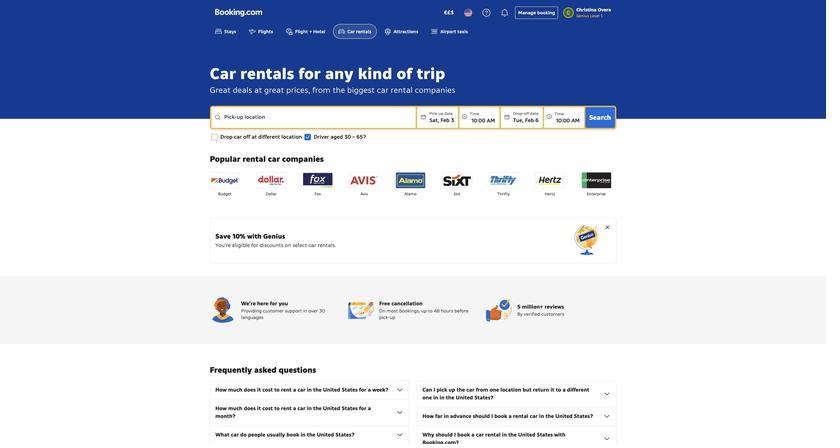 Task type: describe. For each thing, give the bounding box(es) containing it.
1 vertical spatial at
[[252, 134, 257, 141]]

pick
[[437, 387, 448, 394]]

how for how much does it cost to rent a car in the united states for a week?
[[216, 387, 227, 394]]

car rentals for any kind of trip great deals at great prices, from the biggest car rental companies
[[210, 64, 456, 95]]

different inside can i pick up the car from one location but return it to a different one in in the united states?
[[568, 387, 590, 394]]

to inside free cancellation on most bookings, up to 48 hours before pick-up
[[428, 308, 433, 314]]

rent for week?
[[281, 387, 292, 394]]

for inside save 10% with genius you're eligible for discounts on select car rentals.
[[251, 242, 258, 249]]

states inside why should i book a car rental in the united states with booking.com?
[[537, 432, 553, 439]]

million+
[[522, 304, 544, 311]]

alamo
[[405, 192, 417, 197]]

customers
[[542, 312, 565, 318]]

biggest
[[347, 85, 375, 95]]

at inside car rentals for any kind of trip great deals at great prices, from the biggest car rental companies
[[254, 85, 262, 95]]

car for car rentals for any kind of trip great deals at great prices, from the biggest car rental companies
[[210, 64, 236, 84]]

should inside why should i book a car rental in the united states with booking.com?
[[436, 432, 453, 439]]

support
[[285, 308, 302, 314]]

pick-
[[379, 315, 390, 321]]

the right pick
[[457, 387, 465, 394]]

flights link
[[244, 24, 278, 39]]

0 vertical spatial location
[[245, 114, 265, 121]]

drop-off date tue, feb 6
[[514, 111, 539, 124]]

up inside can i pick up the car from one location but return it to a different one in in the united states?
[[449, 387, 456, 394]]

united inside how much does it cost to rent a car in the united states for a week? dropdown button
[[323, 387, 341, 394]]

to down asked
[[274, 387, 280, 394]]

car for car rentals
[[348, 29, 355, 35]]

you're
[[216, 242, 231, 249]]

month?
[[216, 413, 236, 420]]

flight
[[295, 29, 308, 35]]

do
[[240, 432, 247, 439]]

in inside the how much does it cost to rent a car in the united states for a month?
[[307, 405, 312, 412]]

sixt logo image
[[443, 173, 472, 188]]

pick-up location
[[224, 114, 265, 121]]

alamo logo image
[[396, 173, 426, 188]]

stays
[[224, 29, 236, 35]]

eligible
[[232, 242, 250, 249]]

of
[[397, 64, 413, 84]]

can i pick up the car from one location but return it to a different one in in the united states?
[[423, 387, 590, 402]]

the inside why should i book a car rental in the united states with booking.com?
[[509, 432, 517, 439]]

attractions
[[394, 29, 419, 35]]

pick-up date sat, feb 3
[[430, 111, 455, 124]]

search
[[590, 114, 611, 122]]

over
[[309, 308, 318, 314]]

great
[[210, 85, 231, 95]]

30 inside we're here for you providing customer support in over 30 languages
[[319, 308, 325, 314]]

genius inside save 10% with genius you're eligible for discounts on select car rentals.
[[263, 232, 285, 241]]

free cancellation on most bookings, up to 48 hours before pick-up
[[379, 301, 469, 321]]

a inside can i pick up the car from one location but return it to a different one in in the united states?
[[563, 387, 566, 394]]

from inside car rentals for any kind of trip great deals at great prices, from the biggest car rental companies
[[312, 85, 331, 95]]

car inside why should i book a car rental in the united states with booking.com?
[[476, 432, 484, 439]]

driver
[[314, 134, 329, 141]]

location inside can i pick up the car from one location but return it to a different one in in the united states?
[[501, 387, 522, 394]]

48
[[434, 308, 440, 314]]

with inside save 10% with genius you're eligible for discounts on select car rentals.
[[247, 232, 262, 241]]

united inside what car do people usually book in the united states? dropdown button
[[317, 432, 334, 439]]

how far in advance should i book a rental car in the united states? button
[[423, 413, 611, 421]]

airport
[[441, 29, 457, 35]]

taxis
[[458, 29, 468, 35]]

does for how much does it cost to rent a car in the united states for a month?
[[244, 405, 256, 412]]

0 horizontal spatial different
[[258, 134, 280, 141]]

we're here for you image
[[210, 298, 236, 324]]

but
[[523, 387, 532, 394]]

–
[[353, 134, 355, 141]]

christina
[[577, 7, 597, 13]]

free
[[379, 301, 390, 307]]

the down how much does it cost to rent a car in the united states for a month? dropdown button
[[307, 432, 316, 439]]

how much does it cost to rent a car in the united states for a month? button
[[216, 405, 404, 421]]

1 vertical spatial one
[[423, 395, 432, 402]]

how for how far in advance should i book a rental car in the united states?
[[423, 413, 434, 420]]

booking.com online hotel reservations image
[[215, 9, 262, 17]]

search button
[[586, 107, 615, 128]]

i inside can i pick up the car from one location but return it to a different one in in the united states?
[[434, 387, 436, 394]]

christina overa genius level 1
[[577, 7, 611, 18]]

why should i book a car rental in the united states with booking.com?
[[423, 432, 566, 444]]

thrifty
[[498, 192, 510, 197]]

cost for how much does it cost to rent a car in the united states for a month?
[[263, 405, 273, 412]]

1 vertical spatial companies
[[282, 154, 324, 164]]

booking
[[538, 10, 556, 16]]

select
[[293, 242, 307, 249]]

5
[[518, 304, 521, 311]]

in inside why should i book a car rental in the united states with booking.com?
[[502, 432, 507, 439]]

on
[[379, 308, 386, 314]]

car rentals link
[[333, 24, 377, 39]]

car inside car rentals for any kind of trip great deals at great prices, from the biggest car rental companies
[[377, 85, 389, 95]]

with inside why should i book a car rental in the united states with booking.com?
[[555, 432, 566, 439]]

car rentals
[[348, 29, 372, 35]]

great
[[264, 85, 284, 95]]

1 vertical spatial i
[[492, 413, 493, 420]]

why
[[423, 432, 435, 439]]

avis
[[361, 192, 368, 197]]

usually
[[267, 432, 285, 439]]

what car do people usually book in the united states?
[[216, 432, 355, 439]]

how far in advance should i book a rental car in the united states?
[[423, 413, 594, 420]]

how much does it cost to rent a car in the united states for a week?
[[216, 387, 389, 394]]

the inside the how much does it cost to rent a car in the united states for a month?
[[313, 405, 322, 412]]

verified
[[524, 312, 541, 318]]

kind
[[358, 64, 393, 84]]

up down 'deals'
[[237, 114, 243, 121]]

manage booking
[[519, 10, 556, 16]]

booking.com?
[[423, 440, 459, 444]]

+
[[309, 29, 312, 35]]

united inside 'how far in advance should i book a rental car in the united states?' dropdown button
[[556, 413, 573, 420]]

return
[[533, 387, 550, 394]]

frequently
[[210, 365, 252, 376]]

states? inside can i pick up the car from one location but return it to a different one in in the united states?
[[475, 395, 494, 402]]

dollar logo image
[[257, 173, 286, 188]]

date for 6
[[531, 111, 539, 116]]

the inside car rentals for any kind of trip great deals at great prices, from the biggest car rental companies
[[333, 85, 345, 95]]

flight + hotel link
[[281, 24, 331, 39]]

car inside the how much does it cost to rent a car in the united states for a month?
[[298, 405, 306, 412]]

level
[[590, 13, 600, 18]]

we're here for you providing customer support in over 30 languages
[[241, 301, 325, 321]]

states for how much does it cost to rent a car in the united states for a week?
[[342, 387, 358, 394]]

sat,
[[430, 117, 439, 124]]

fox logo image
[[303, 173, 333, 188]]

providing
[[241, 308, 262, 314]]

1 horizontal spatial 30
[[345, 134, 351, 141]]

free cancellation image
[[348, 298, 374, 324]]

the down return
[[546, 413, 554, 420]]

stays link
[[210, 24, 241, 39]]

0 horizontal spatial off
[[243, 134, 250, 141]]

fox
[[315, 192, 321, 197]]



Task type: vqa. For each thing, say whether or not it's contained in the screenshot.
QAR
no



Task type: locate. For each thing, give the bounding box(es) containing it.
states?
[[475, 395, 494, 402], [574, 413, 594, 420], [336, 432, 355, 439]]

0 vertical spatial cost
[[263, 387, 273, 394]]

off inside drop-off date tue, feb 6
[[524, 111, 529, 116]]

1 horizontal spatial states?
[[475, 395, 494, 402]]

0 horizontal spatial from
[[312, 85, 331, 95]]

to left 48
[[428, 308, 433, 314]]

0 horizontal spatial one
[[423, 395, 432, 402]]

car inside can i pick up the car from one location but return it to a different one in in the united states?
[[467, 387, 475, 394]]

0 horizontal spatial pick-
[[224, 114, 237, 121]]

should right advance
[[473, 413, 490, 420]]

most
[[387, 308, 398, 314]]

1 horizontal spatial date
[[531, 111, 539, 116]]

2 vertical spatial location
[[501, 387, 522, 394]]

any
[[325, 64, 354, 84]]

0 vertical spatial companies
[[415, 85, 456, 95]]

1 vertical spatial rent
[[281, 405, 292, 412]]

does up do
[[244, 405, 256, 412]]

2 vertical spatial how
[[423, 413, 434, 420]]

1 much from the top
[[228, 387, 243, 394]]

0 horizontal spatial 30
[[319, 308, 325, 314]]

30 left –
[[345, 134, 351, 141]]

drop car off at different location
[[220, 134, 302, 141]]

1 horizontal spatial book
[[458, 432, 470, 439]]

sixt
[[454, 192, 461, 197]]

to up usually
[[274, 405, 280, 412]]

0 horizontal spatial feb
[[441, 117, 450, 124]]

cost inside the how much does it cost to rent a car in the united states for a month?
[[263, 405, 273, 412]]

cost down asked
[[263, 387, 273, 394]]

up down most
[[390, 315, 396, 321]]

0 vertical spatial off
[[524, 111, 529, 116]]

rental inside why should i book a car rental in the united states with booking.com?
[[486, 432, 501, 439]]

0 horizontal spatial states?
[[336, 432, 355, 439]]

3
[[451, 117, 455, 124]]

pick-
[[430, 111, 439, 116], [224, 114, 237, 121]]

languages
[[241, 315, 264, 321]]

1 horizontal spatial should
[[473, 413, 490, 420]]

does for how much does it cost to rent a car in the united states for a week?
[[244, 387, 256, 394]]

0 horizontal spatial book
[[287, 432, 299, 439]]

2 date from the left
[[531, 111, 539, 116]]

rent for month?
[[281, 405, 292, 412]]

hotel
[[314, 29, 326, 35]]

advance
[[450, 413, 472, 420]]

to inside can i pick up the car from one location but return it to a different one in in the united states?
[[556, 387, 562, 394]]

rental up why should i book a car rental in the united states with booking.com? 'dropdown button' on the right bottom of page
[[513, 413, 529, 420]]

feb for 3
[[441, 117, 450, 124]]

hours
[[441, 308, 454, 314]]

united inside can i pick up the car from one location but return it to a different one in in the united states?
[[456, 395, 473, 402]]

up up sat,
[[439, 111, 444, 116]]

popular rental car companies
[[210, 154, 324, 164]]

states
[[342, 387, 358, 394], [342, 405, 358, 412], [537, 432, 553, 439]]

date inside pick-up date sat, feb 3
[[445, 111, 453, 116]]

2 feb from the left
[[525, 117, 534, 124]]

1 vertical spatial how
[[216, 405, 227, 412]]

cost for how much does it cost to rent a car in the united states for a week?
[[263, 387, 273, 394]]

1 vertical spatial with
[[555, 432, 566, 439]]

1 horizontal spatial i
[[454, 432, 456, 439]]

much
[[228, 387, 243, 394], [228, 405, 243, 412]]

0 horizontal spatial i
[[434, 387, 436, 394]]

hertz
[[545, 192, 555, 197]]

companies down the trip
[[415, 85, 456, 95]]

deals
[[233, 85, 252, 95]]

2 horizontal spatial book
[[495, 413, 508, 420]]

should inside dropdown button
[[473, 413, 490, 420]]

1 vertical spatial off
[[243, 134, 250, 141]]

1 horizontal spatial location
[[282, 134, 302, 141]]

0 vertical spatial genius
[[577, 13, 589, 18]]

1 vertical spatial rentals
[[240, 64, 294, 84]]

€£$ button
[[440, 5, 458, 21]]

it inside can i pick up the car from one location but return it to a different one in in the united states?
[[551, 387, 555, 394]]

feb inside drop-off date tue, feb 6
[[525, 117, 534, 124]]

2 horizontal spatial i
[[492, 413, 493, 420]]

1 vertical spatial 30
[[319, 308, 325, 314]]

1 vertical spatial genius
[[263, 232, 285, 241]]

off
[[524, 111, 529, 116], [243, 134, 250, 141]]

to inside the how much does it cost to rent a car in the united states for a month?
[[274, 405, 280, 412]]

1 horizontal spatial pick-
[[430, 111, 439, 116]]

rental down 'how far in advance should i book a rental car in the united states?'
[[486, 432, 501, 439]]

rentals
[[356, 29, 372, 35], [240, 64, 294, 84]]

2 horizontal spatial location
[[501, 387, 522, 394]]

week?
[[373, 387, 389, 394]]

1 feb from the left
[[441, 117, 450, 124]]

1 date from the left
[[445, 111, 453, 116]]

avis logo image
[[350, 173, 379, 188]]

can
[[423, 387, 432, 394]]

enterprise logo image
[[582, 173, 611, 188]]

1 vertical spatial states
[[342, 405, 358, 412]]

airport taxis link
[[426, 24, 473, 39]]

does inside the how much does it cost to rent a car in the united states for a month?
[[244, 405, 256, 412]]

enterprise
[[587, 192, 606, 197]]

date inside drop-off date tue, feb 6
[[531, 111, 539, 116]]

save 10% with genius you're eligible for discounts on select car rentals.
[[216, 232, 336, 249]]

cancellation
[[392, 301, 423, 307]]

0 vertical spatial car
[[348, 29, 355, 35]]

airport taxis
[[441, 29, 468, 35]]

0 vertical spatial states
[[342, 387, 358, 394]]

0 vertical spatial how
[[216, 387, 227, 394]]

you
[[279, 301, 288, 307]]

how for how much does it cost to rent a car in the united states for a month?
[[216, 405, 227, 412]]

from inside can i pick up the car from one location but return it to a different one in in the united states?
[[476, 387, 489, 394]]

0 horizontal spatial location
[[245, 114, 265, 121]]

states inside the how much does it cost to rent a car in the united states for a month?
[[342, 405, 358, 412]]

location left but
[[501, 387, 522, 394]]

dollar
[[266, 192, 277, 197]]

save
[[216, 232, 231, 241]]

location left the driver
[[282, 134, 302, 141]]

cost up usually
[[263, 405, 273, 412]]

0 vertical spatial i
[[434, 387, 436, 394]]

attractions link
[[379, 24, 424, 39]]

feb for 6
[[525, 117, 534, 124]]

budget logo image
[[210, 173, 240, 188]]

what car do people usually book in the united states? button
[[216, 432, 404, 439]]

drop
[[220, 134, 233, 141]]

65?
[[357, 134, 366, 141]]

discounts
[[260, 242, 284, 249]]

book
[[495, 413, 508, 420], [287, 432, 299, 439], [458, 432, 470, 439]]

1 horizontal spatial genius
[[577, 13, 589, 18]]

0 horizontal spatial with
[[247, 232, 262, 241]]

0 vertical spatial states?
[[475, 395, 494, 402]]

customer
[[263, 308, 284, 314]]

hertz logo image
[[536, 173, 565, 188]]

united inside the how much does it cost to rent a car in the united states for a month?
[[323, 405, 341, 412]]

the down how much does it cost to rent a car in the united states for a week? dropdown button
[[313, 405, 322, 412]]

how inside the how much does it cost to rent a car in the united states for a month?
[[216, 405, 227, 412]]

the down any
[[333, 85, 345, 95]]

much inside the how much does it cost to rent a car in the united states for a month?
[[228, 405, 243, 412]]

for inside car rentals for any kind of trip great deals at great prices, from the biggest car rental companies
[[299, 64, 321, 84]]

0 vertical spatial should
[[473, 413, 490, 420]]

genius down 'christina'
[[577, 13, 589, 18]]

0 horizontal spatial genius
[[263, 232, 285, 241]]

up inside pick-up date sat, feb 3
[[439, 111, 444, 116]]

2 much from the top
[[228, 405, 243, 412]]

should
[[473, 413, 490, 420], [436, 432, 453, 439]]

it inside the how much does it cost to rent a car in the united states for a month?
[[257, 405, 261, 412]]

budget
[[218, 192, 232, 197]]

rent down how much does it cost to rent a car in the united states for a week?
[[281, 405, 292, 412]]

the down pick
[[446, 395, 455, 402]]

much inside how much does it cost to rent a car in the united states for a week? dropdown button
[[228, 387, 243, 394]]

states for how much does it cost to rent a car in the united states for a month?
[[342, 405, 358, 412]]

it right return
[[551, 387, 555, 394]]

much for how much does it cost to rent a car in the united states for a week?
[[228, 387, 243, 394]]

date up '6'
[[531, 111, 539, 116]]

manage
[[519, 10, 536, 16]]

does down frequently asked questions
[[244, 387, 256, 394]]

rental down drop car off at different location
[[243, 154, 266, 164]]

0 horizontal spatial car
[[210, 64, 236, 84]]

united inside why should i book a car rental in the united states with booking.com?
[[519, 432, 536, 439]]

0 horizontal spatial companies
[[282, 154, 324, 164]]

30 right over on the bottom left of the page
[[319, 308, 325, 314]]

10%
[[233, 232, 246, 241]]

prices,
[[286, 85, 310, 95]]

companies inside car rentals for any kind of trip great deals at great prices, from the biggest car rental companies
[[415, 85, 456, 95]]

for
[[299, 64, 321, 84], [251, 242, 258, 249], [270, 301, 277, 307], [359, 387, 367, 394], [359, 405, 367, 412]]

car up great
[[210, 64, 236, 84]]

book inside why should i book a car rental in the united states with booking.com?
[[458, 432, 470, 439]]

€£$
[[444, 9, 454, 16]]

tue,
[[514, 117, 524, 124]]

1 vertical spatial different
[[568, 387, 590, 394]]

companies up "fox logo" at the left top of page
[[282, 154, 324, 164]]

2 vertical spatial states?
[[336, 432, 355, 439]]

i up "booking.com?"
[[454, 432, 456, 439]]

a inside why should i book a car rental in the united states with booking.com?
[[472, 432, 475, 439]]

1 vertical spatial should
[[436, 432, 453, 439]]

here
[[257, 301, 269, 307]]

1 horizontal spatial companies
[[415, 85, 456, 95]]

much down the frequently
[[228, 387, 243, 394]]

questions
[[279, 365, 316, 376]]

one down can
[[423, 395, 432, 402]]

frequently asked questions
[[210, 365, 316, 376]]

date up 3
[[445, 111, 453, 116]]

car right hotel
[[348, 29, 355, 35]]

united
[[323, 387, 341, 394], [456, 395, 473, 402], [323, 405, 341, 412], [556, 413, 573, 420], [317, 432, 334, 439], [519, 432, 536, 439]]

1 horizontal spatial with
[[555, 432, 566, 439]]

1 horizontal spatial feb
[[525, 117, 534, 124]]

pick- up sat,
[[430, 111, 439, 116]]

1 vertical spatial cost
[[263, 405, 273, 412]]

0 vertical spatial does
[[244, 387, 256, 394]]

i inside why should i book a car rental in the united states with booking.com?
[[454, 432, 456, 439]]

car
[[348, 29, 355, 35], [210, 64, 236, 84]]

pick- up drop
[[224, 114, 237, 121]]

why should i book a car rental in the united states with booking.com? button
[[423, 432, 611, 444]]

Pick-up location field
[[224, 118, 416, 126]]

pick- inside pick-up date sat, feb 3
[[430, 111, 439, 116]]

0 horizontal spatial date
[[445, 111, 453, 116]]

should up "booking.com?"
[[436, 432, 453, 439]]

reviews
[[545, 304, 564, 311]]

rental down of
[[391, 85, 413, 95]]

people
[[248, 432, 266, 439]]

0 vertical spatial rent
[[281, 387, 292, 394]]

genius inside christina overa genius level 1
[[577, 13, 589, 18]]

pick- for pick-up location
[[224, 114, 237, 121]]

genius up the discounts
[[263, 232, 285, 241]]

it down frequently asked questions
[[257, 387, 261, 394]]

for inside we're here for you providing customer support in over 30 languages
[[270, 301, 277, 307]]

how down the frequently
[[216, 387, 227, 394]]

location up drop car off at different location
[[245, 114, 265, 121]]

1 vertical spatial from
[[476, 387, 489, 394]]

0 vertical spatial with
[[247, 232, 262, 241]]

thrifty logo image
[[489, 173, 519, 188]]

trip
[[417, 64, 446, 84]]

location
[[245, 114, 265, 121], [282, 134, 302, 141], [501, 387, 522, 394]]

2 rent from the top
[[281, 405, 292, 412]]

1
[[601, 13, 603, 18]]

it for how much does it cost to rent a car in the united states for a week?
[[257, 387, 261, 394]]

1 vertical spatial location
[[282, 134, 302, 141]]

2 horizontal spatial states?
[[574, 413, 594, 420]]

0 vertical spatial rentals
[[356, 29, 372, 35]]

1 horizontal spatial from
[[476, 387, 489, 394]]

it up people
[[257, 405, 261, 412]]

up left 48
[[421, 308, 427, 314]]

date for 3
[[445, 111, 453, 116]]

how left far
[[423, 413, 434, 420]]

0 vertical spatial from
[[312, 85, 331, 95]]

rental inside dropdown button
[[513, 413, 529, 420]]

in inside we're here for you providing customer support in over 30 languages
[[303, 308, 307, 314]]

1 horizontal spatial car
[[348, 29, 355, 35]]

the down 'how far in advance should i book a rental car in the united states?' dropdown button
[[509, 432, 517, 439]]

by
[[518, 312, 523, 318]]

car inside save 10% with genius you're eligible for discounts on select car rentals.
[[309, 242, 317, 249]]

1 horizontal spatial different
[[568, 387, 590, 394]]

one up 'how far in advance should i book a rental car in the united states?'
[[490, 387, 499, 394]]

in inside how much does it cost to rent a car in the united states for a week? dropdown button
[[307, 387, 312, 394]]

0 vertical spatial at
[[254, 85, 262, 95]]

at right 'deals'
[[254, 85, 262, 95]]

feb left '6'
[[525, 117, 534, 124]]

how up month?
[[216, 405, 227, 412]]

it
[[257, 387, 261, 394], [551, 387, 555, 394], [257, 405, 261, 412]]

0 vertical spatial 30
[[345, 134, 351, 141]]

0 vertical spatial one
[[490, 387, 499, 394]]

the up how much does it cost to rent a car in the united states for a month? dropdown button
[[313, 387, 322, 394]]

up right pick
[[449, 387, 456, 394]]

popular
[[210, 154, 241, 164]]

car inside car rentals for any kind of trip great deals at great prices, from the biggest car rental companies
[[210, 64, 236, 84]]

6
[[536, 117, 539, 124]]

driver aged 30 – 65?
[[314, 134, 366, 141]]

we're
[[241, 301, 256, 307]]

in inside what car do people usually book in the united states? dropdown button
[[301, 432, 306, 439]]

2 does from the top
[[244, 405, 256, 412]]

rentals for car rentals for any kind of trip great deals at great prices, from the biggest car rental companies
[[240, 64, 294, 84]]

1 vertical spatial car
[[210, 64, 236, 84]]

much for how much does it cost to rent a car in the united states for a month?
[[228, 405, 243, 412]]

5 million+ reviews by verified customers
[[518, 304, 565, 318]]

1 rent from the top
[[281, 387, 292, 394]]

2 vertical spatial states
[[537, 432, 553, 439]]

1 cost from the top
[[263, 387, 273, 394]]

rent down 'questions'
[[281, 387, 292, 394]]

rentals for car rentals
[[356, 29, 372, 35]]

pick- for pick-up date sat, feb 3
[[430, 111, 439, 116]]

0 vertical spatial different
[[258, 134, 280, 141]]

it for how much does it cost to rent a car in the united states for a month?
[[257, 405, 261, 412]]

1 horizontal spatial rentals
[[356, 29, 372, 35]]

feb inside pick-up date sat, feb 3
[[441, 117, 450, 124]]

rentals.
[[318, 242, 336, 249]]

rental inside car rentals for any kind of trip great deals at great prices, from the biggest car rental companies
[[391, 85, 413, 95]]

to right return
[[556, 387, 562, 394]]

1 vertical spatial much
[[228, 405, 243, 412]]

the
[[333, 85, 345, 95], [313, 387, 322, 394], [457, 387, 465, 394], [446, 395, 455, 402], [313, 405, 322, 412], [546, 413, 554, 420], [307, 432, 316, 439], [509, 432, 517, 439]]

1 horizontal spatial off
[[524, 111, 529, 116]]

2 vertical spatial i
[[454, 432, 456, 439]]

with
[[247, 232, 262, 241], [555, 432, 566, 439]]

much up month?
[[228, 405, 243, 412]]

0 horizontal spatial rentals
[[240, 64, 294, 84]]

bookings,
[[399, 308, 420, 314]]

for inside the how much does it cost to rent a car in the united states for a month?
[[359, 405, 367, 412]]

i up why should i book a car rental in the united states with booking.com?
[[492, 413, 493, 420]]

2 cost from the top
[[263, 405, 273, 412]]

asked
[[254, 365, 277, 376]]

i right can
[[434, 387, 436, 394]]

1 does from the top
[[244, 387, 256, 394]]

0 vertical spatial much
[[228, 387, 243, 394]]

book up why should i book a car rental in the united states with booking.com?
[[495, 413, 508, 420]]

feb left 3
[[441, 117, 450, 124]]

at down pick-up location
[[252, 134, 257, 141]]

5 million+ reviews image
[[486, 298, 512, 324]]

1 vertical spatial does
[[244, 405, 256, 412]]

companies
[[415, 85, 456, 95], [282, 154, 324, 164]]

drop-
[[514, 111, 524, 116]]

rent inside the how much does it cost to rent a car in the united states for a month?
[[281, 405, 292, 412]]

1 vertical spatial states?
[[574, 413, 594, 420]]

rentals inside car rentals for any kind of trip great deals at great prices, from the biggest car rental companies
[[240, 64, 294, 84]]

can i pick up the car from one location but return it to a different one in in the united states? button
[[423, 387, 611, 402]]

1 horizontal spatial one
[[490, 387, 499, 394]]

book right usually
[[287, 432, 299, 439]]

book down advance
[[458, 432, 470, 439]]

0 horizontal spatial should
[[436, 432, 453, 439]]

a
[[293, 387, 296, 394], [368, 387, 371, 394], [563, 387, 566, 394], [293, 405, 296, 412], [368, 405, 371, 412], [509, 413, 512, 420], [472, 432, 475, 439]]



